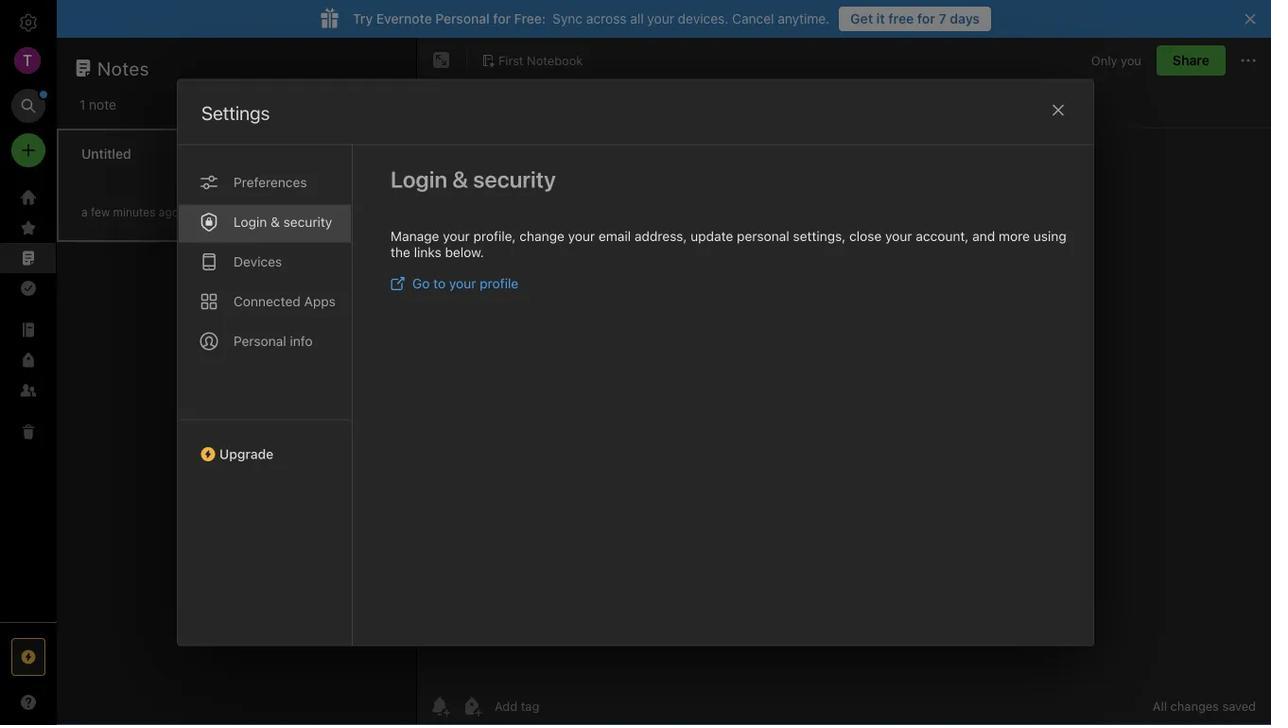 Task type: describe. For each thing, give the bounding box(es) containing it.
all
[[630, 11, 644, 26]]

your left 'email'
[[568, 228, 595, 244]]

for for 7
[[917, 11, 935, 26]]

more
[[999, 228, 1030, 244]]

get it free for 7 days
[[850, 11, 980, 26]]

address,
[[635, 228, 687, 244]]

across
[[586, 11, 627, 26]]

ago
[[159, 206, 179, 219]]

add tag image
[[461, 695, 483, 718]]

upgrade image
[[17, 646, 40, 669]]

it
[[876, 11, 885, 26]]

home image
[[17, 186, 40, 209]]

to
[[433, 276, 446, 291]]

& inside 'tab list'
[[271, 214, 280, 230]]

personal info
[[234, 333, 313, 349]]

the
[[391, 244, 410, 260]]

free
[[888, 11, 914, 26]]

7
[[939, 11, 946, 26]]

login inside 'tab list'
[[234, 214, 267, 230]]

1 horizontal spatial login
[[391, 166, 447, 192]]

first notebook button
[[475, 47, 590, 74]]

first notebook
[[498, 53, 583, 67]]

first
[[498, 53, 524, 67]]

try evernote personal for free: sync across all your devices. cancel anytime.
[[353, 11, 830, 26]]

info
[[290, 333, 313, 349]]

days
[[950, 11, 980, 26]]

close image
[[1047, 99, 1070, 122]]

connected apps
[[234, 294, 336, 309]]

share button
[[1157, 45, 1226, 76]]

personal
[[737, 228, 789, 244]]

devices.
[[678, 11, 729, 26]]

settings
[[201, 102, 270, 124]]

devices
[[234, 254, 282, 270]]

and
[[972, 228, 995, 244]]

tab list containing preferences
[[178, 145, 353, 645]]

untitled
[[81, 146, 131, 162]]

your right the to
[[449, 276, 476, 291]]

upgrade button
[[178, 419, 352, 470]]

saved
[[1222, 699, 1256, 714]]

anytime.
[[778, 11, 830, 26]]

update
[[691, 228, 733, 244]]

a
[[81, 206, 88, 219]]

your right all
[[647, 11, 674, 26]]

1
[[79, 97, 85, 113]]

links
[[414, 244, 441, 260]]

expand note image
[[430, 49, 453, 72]]

1 horizontal spatial security
[[473, 166, 556, 192]]

1 vertical spatial security
[[283, 214, 332, 230]]

below.
[[445, 244, 484, 260]]

for for free:
[[493, 11, 511, 26]]



Task type: locate. For each thing, give the bounding box(es) containing it.
sync
[[552, 11, 583, 26]]

profile
[[480, 276, 518, 291]]

settings image
[[17, 11, 40, 34]]

login up the "manage"
[[391, 166, 447, 192]]

email
[[599, 228, 631, 244]]

security up profile,
[[473, 166, 556, 192]]

0 horizontal spatial login & security
[[234, 214, 332, 230]]

only you
[[1091, 53, 1141, 67]]

connected
[[234, 294, 301, 309]]

login & security up profile,
[[391, 166, 556, 192]]

preferences
[[234, 174, 307, 190]]

0 vertical spatial login
[[391, 166, 447, 192]]

tab list
[[178, 145, 353, 645]]

add a reminder image
[[428, 695, 451, 718]]

for
[[493, 11, 511, 26], [917, 11, 935, 26]]

1 for from the left
[[493, 11, 511, 26]]

& down preferences
[[271, 214, 280, 230]]

1 horizontal spatial login & security
[[391, 166, 556, 192]]

Note Editor text field
[[417, 129, 1271, 687]]

for inside button
[[917, 11, 935, 26]]

go
[[412, 276, 430, 291]]

1 vertical spatial &
[[271, 214, 280, 230]]

&
[[452, 166, 468, 192], [271, 214, 280, 230]]

few
[[91, 206, 110, 219]]

0 vertical spatial security
[[473, 166, 556, 192]]

personal down connected
[[234, 333, 286, 349]]

share
[[1173, 52, 1210, 68]]

minutes
[[113, 206, 156, 219]]

manage
[[391, 228, 439, 244]]

changes
[[1170, 699, 1219, 714]]

1 horizontal spatial for
[[917, 11, 935, 26]]

0 vertical spatial personal
[[435, 11, 490, 26]]

your up below.
[[443, 228, 470, 244]]

1 vertical spatial login & security
[[234, 214, 332, 230]]

a few minutes ago
[[81, 206, 179, 219]]

go to your profile button
[[391, 276, 518, 291]]

security down preferences
[[283, 214, 332, 230]]

0 vertical spatial login & security
[[391, 166, 556, 192]]

login
[[391, 166, 447, 192], [234, 214, 267, 230]]

0 horizontal spatial &
[[271, 214, 280, 230]]

free:
[[514, 11, 546, 26]]

0 horizontal spatial personal
[[234, 333, 286, 349]]

try
[[353, 11, 373, 26]]

personal up expand note image
[[435, 11, 490, 26]]

1 horizontal spatial personal
[[435, 11, 490, 26]]

& up below.
[[452, 166, 468, 192]]

manage your profile, change your email address, update personal settings, close your account, and more using the links below.
[[391, 228, 1066, 260]]

notebook
[[527, 53, 583, 67]]

get
[[850, 11, 873, 26]]

security
[[473, 166, 556, 192], [283, 214, 332, 230]]

0 vertical spatial &
[[452, 166, 468, 192]]

tree
[[0, 183, 57, 621]]

note window element
[[417, 38, 1271, 725]]

0 horizontal spatial security
[[283, 214, 332, 230]]

close
[[849, 228, 882, 244]]

your right close
[[885, 228, 912, 244]]

get it free for 7 days button
[[839, 7, 991, 31]]

evernote
[[376, 11, 432, 26]]

your
[[647, 11, 674, 26], [443, 228, 470, 244], [568, 228, 595, 244], [885, 228, 912, 244], [449, 276, 476, 291]]

upgrade
[[219, 446, 274, 462]]

2 for from the left
[[917, 11, 935, 26]]

1 vertical spatial personal
[[234, 333, 286, 349]]

notes
[[97, 57, 149, 79]]

1 horizontal spatial &
[[452, 166, 468, 192]]

login & security down preferences
[[234, 214, 332, 230]]

all
[[1153, 699, 1167, 714]]

login & security inside 'tab list'
[[234, 214, 332, 230]]

go to your profile
[[412, 276, 518, 291]]

0 horizontal spatial login
[[234, 214, 267, 230]]

note
[[89, 97, 116, 113]]

for left free:
[[493, 11, 511, 26]]

all changes saved
[[1153, 699, 1256, 714]]

1 note
[[79, 97, 116, 113]]

using
[[1033, 228, 1066, 244]]

for left 7
[[917, 11, 935, 26]]

apps
[[304, 294, 336, 309]]

only
[[1091, 53, 1117, 67]]

you
[[1121, 53, 1141, 67]]

login & security
[[391, 166, 556, 192], [234, 214, 332, 230]]

change
[[519, 228, 565, 244]]

account,
[[916, 228, 969, 244]]

profile,
[[473, 228, 516, 244]]

0 horizontal spatial for
[[493, 11, 511, 26]]

personal
[[435, 11, 490, 26], [234, 333, 286, 349]]

settings,
[[793, 228, 846, 244]]

1 vertical spatial login
[[234, 214, 267, 230]]

login up devices
[[234, 214, 267, 230]]

cancel
[[732, 11, 774, 26]]



Task type: vqa. For each thing, say whether or not it's contained in the screenshot.
the rightmost widgets
no



